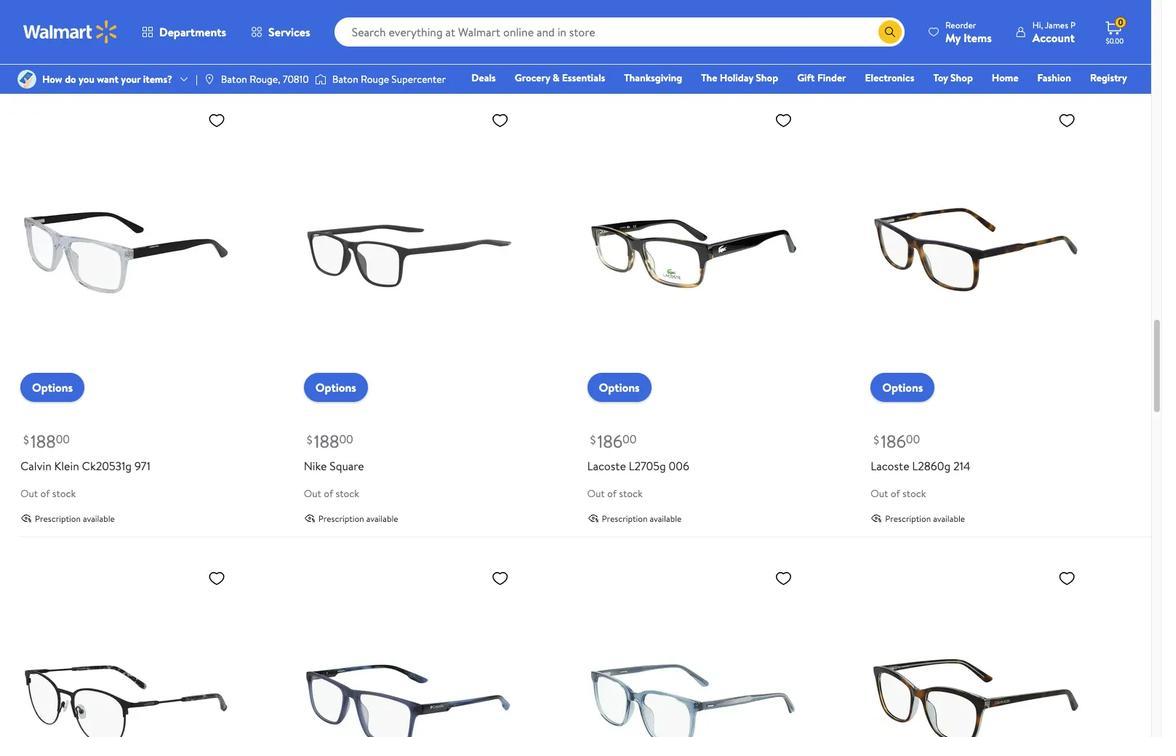 Task type: describe. For each thing, give the bounding box(es) containing it.
options link for l2860g
[[871, 373, 935, 402]]

0
[[1118, 16, 1123, 29]]

p
[[1071, 19, 1076, 31]]

options for klein
[[32, 379, 73, 395]]

holiday
[[720, 71, 754, 85]]

gift
[[797, 71, 815, 85]]

lacoste for lacoste l2860g 214
[[871, 458, 910, 474]]

toy shop
[[933, 71, 973, 85]]

departments
[[159, 24, 226, 40]]

2 shop from the left
[[951, 71, 973, 85]]

services button
[[239, 15, 323, 49]]

supercenter
[[392, 72, 446, 87]]

baton for baton rouge, 70810
[[221, 72, 247, 87]]

out of stock up essentials
[[587, 28, 643, 43]]

prescription available image for lacoste l2705g 006
[[587, 513, 599, 524]]

out of stock up 70810
[[304, 28, 359, 43]]

00 for square
[[339, 431, 353, 447]]

thanksgiving
[[624, 71, 682, 85]]

971
[[135, 458, 150, 474]]

out of stock down the nike square
[[304, 486, 359, 501]]

your
[[121, 72, 141, 87]]

$0.00
[[1106, 36, 1124, 46]]

finder
[[817, 71, 846, 85]]

thanksgiving link
[[618, 70, 689, 86]]

the holiday shop link
[[695, 70, 785, 86]]

home link
[[985, 70, 1025, 86]]

stock up the thanksgiving link
[[619, 28, 643, 43]]

l2705g
[[629, 458, 666, 474]]

electronics
[[865, 71, 915, 85]]

one debit link
[[1009, 90, 1072, 106]]

items
[[964, 29, 992, 45]]

prescription available up thanksgiving
[[602, 54, 682, 67]]

70810
[[283, 72, 309, 87]]

add to favorites list, calvin klein ck20531g 971 image
[[208, 111, 225, 129]]

$ 186 00 for l2860g
[[874, 429, 920, 454]]

grocery
[[515, 71, 550, 85]]

rouge
[[361, 72, 389, 87]]

nike square image
[[304, 105, 515, 390]]

prescription available up the toy
[[885, 54, 965, 67]]

rouge,
[[250, 72, 280, 87]]

walmart+ link
[[1077, 90, 1134, 106]]

calvin
[[20, 458, 51, 474]]

lacoste l2251g 001 image
[[20, 563, 231, 738]]

options link for square
[[304, 373, 368, 402]]

$ 188 00 for nike
[[307, 429, 353, 454]]

calvin klein ck21500g 429 image
[[587, 563, 798, 738]]

walmart+
[[1084, 91, 1127, 105]]

do
[[65, 72, 76, 87]]

prescription available up rouge
[[318, 54, 398, 67]]

add to favorites list, calvin klein ck19529g soft tort image
[[1058, 569, 1076, 587]]

add to favorites list, lacoste l2860g 214 image
[[1058, 111, 1076, 129]]

$ 186 00 for l2705g
[[590, 429, 637, 454]]

out of stock up the electronics
[[871, 28, 926, 43]]

 image for baton rouge, 70810
[[204, 73, 215, 85]]

the
[[701, 71, 717, 85]]

james
[[1045, 19, 1068, 31]]

out of stock down lacoste l2860g 214 at right bottom
[[871, 486, 926, 501]]

out of stock down "calvin"
[[20, 486, 76, 501]]

stock down lacoste l2860g 214 at right bottom
[[903, 486, 926, 501]]

add to favorites list, nike square image
[[491, 111, 509, 129]]

baton rouge, 70810
[[221, 72, 309, 87]]

prescription available image up essentials
[[587, 55, 599, 66]]

stock down klein
[[52, 486, 76, 501]]

registry one debit
[[1016, 71, 1127, 105]]

grocery & essentials
[[515, 71, 605, 85]]

lacoste l2860g 214
[[871, 458, 971, 474]]

you
[[79, 72, 94, 87]]

square
[[330, 458, 364, 474]]

prescription up the electronics
[[885, 54, 931, 67]]

prescription available image down walmart image
[[20, 55, 32, 66]]

home
[[992, 71, 1019, 85]]

services
[[268, 24, 310, 40]]

baton for baton rouge supercenter
[[332, 72, 358, 87]]

hi,
[[1033, 19, 1043, 31]]

l2860g
[[912, 458, 951, 474]]

stock right services
[[336, 28, 359, 43]]

prescription down walmart site-wide search box
[[602, 54, 648, 67]]

$ 188 00 for calvin
[[23, 429, 70, 454]]

out of stock up how
[[20, 28, 76, 43]]

fashion
[[1038, 71, 1071, 85]]

options for l2705g
[[599, 379, 640, 395]]

0 $0.00
[[1106, 16, 1124, 46]]

$ for lacoste l2860g 214
[[874, 432, 879, 448]]

prescription available down square
[[318, 512, 398, 525]]

00 for klein
[[56, 431, 70, 447]]



Task type: vqa. For each thing, say whether or not it's contained in the screenshot.
arrives
no



Task type: locate. For each thing, give the bounding box(es) containing it.
4 $ from the left
[[874, 432, 879, 448]]

1 188 from the left
[[30, 429, 56, 454]]

$ up nike
[[307, 432, 312, 448]]

$ 188 00 up "calvin"
[[23, 429, 70, 454]]

options link for l2705g
[[587, 373, 651, 402]]

00 for l2705g
[[623, 431, 637, 447]]

prescription available image for calvin klein ck20531g 971
[[20, 513, 32, 524]]

2 horizontal spatial  image
[[315, 72, 326, 87]]

0 horizontal spatial baton
[[221, 72, 247, 87]]

baton left rouge
[[332, 72, 358, 87]]

departments button
[[129, 15, 239, 49]]

deals link
[[465, 70, 502, 86]]

options for l2860g
[[882, 379, 923, 395]]

Walmart Site-Wide search field
[[334, 17, 905, 47]]

toy shop link
[[927, 70, 980, 86]]

fashion link
[[1031, 70, 1078, 86]]

2 $ 186 00 from the left
[[874, 429, 920, 454]]

calvin klein ck19529g soft tort image
[[871, 563, 1082, 738]]

lacoste l2705g 006 image
[[587, 105, 798, 390]]

3 00 from the left
[[623, 431, 637, 447]]

$ up lacoste l2860g 214 at right bottom
[[874, 432, 879, 448]]

shop right the toy
[[951, 71, 973, 85]]

prescription available image for lacoste l2860g 214
[[871, 513, 882, 524]]

gift finder link
[[791, 70, 853, 86]]

1 horizontal spatial $ 188 00
[[307, 429, 353, 454]]

add to favorites list, columbia c8026g 413 men's eyeglasses image
[[491, 569, 509, 587]]

account
[[1033, 29, 1075, 45]]

lacoste for lacoste l2705g 006
[[587, 458, 626, 474]]

stock
[[52, 28, 76, 43], [336, 28, 359, 43], [619, 28, 643, 43], [903, 28, 926, 43], [52, 486, 76, 501], [336, 486, 359, 501], [619, 486, 643, 501], [903, 486, 926, 501]]

add to favorites list, calvin klein ck21500g 429 image
[[775, 569, 792, 587]]

stock up do
[[52, 28, 76, 43]]

0 horizontal spatial 186
[[597, 429, 623, 454]]

214
[[954, 458, 971, 474]]

$ up lacoste l2705g 006
[[590, 432, 596, 448]]

1 options from the left
[[32, 379, 73, 395]]

188 up "calvin"
[[30, 429, 56, 454]]

options link for klein
[[20, 373, 85, 402]]

00 for l2860g
[[906, 431, 920, 447]]

calvin klein ck20531g 971 image
[[20, 105, 231, 390]]

 image right 70810
[[315, 72, 326, 87]]

prescription available down lacoste l2705g 006
[[602, 512, 682, 525]]

prescription available up do
[[35, 54, 115, 67]]

1 00 from the left
[[56, 431, 70, 447]]

186 up lacoste l2705g 006
[[597, 429, 623, 454]]

shop right holiday
[[756, 71, 778, 85]]

186 for l2705g
[[597, 429, 623, 454]]

prescription available image down "calvin"
[[20, 513, 32, 524]]

1 $ 186 00 from the left
[[590, 429, 637, 454]]

debit
[[1040, 91, 1065, 105]]

baton left rouge,
[[221, 72, 247, 87]]

out of stock
[[20, 28, 76, 43], [304, 28, 359, 43], [587, 28, 643, 43], [871, 28, 926, 43], [20, 486, 76, 501], [304, 486, 359, 501], [587, 486, 643, 501], [871, 486, 926, 501]]

2 options from the left
[[315, 379, 356, 395]]

prescription up how
[[35, 54, 81, 67]]

prescription available down lacoste l2860g 214 at right bottom
[[885, 512, 965, 525]]

$ 186 00 up lacoste l2705g 006
[[590, 429, 637, 454]]

lacoste
[[587, 458, 626, 474], [871, 458, 910, 474]]

1 horizontal spatial lacoste
[[871, 458, 910, 474]]

1 lacoste from the left
[[587, 458, 626, 474]]

prescription available image up 'electronics' link
[[871, 55, 882, 66]]

one
[[1016, 91, 1038, 105]]

calvin klein ck20531g 971
[[20, 458, 150, 474]]

essentials
[[562, 71, 605, 85]]

prescription down lacoste l2860g 214 at right bottom
[[885, 512, 931, 525]]

prescription available image down lacoste l2860g 214 at right bottom
[[871, 513, 882, 524]]

out of stock down lacoste l2705g 006
[[587, 486, 643, 501]]

baton
[[221, 72, 247, 87], [332, 72, 358, 87]]

klein
[[54, 458, 79, 474]]

1 horizontal spatial baton
[[332, 72, 358, 87]]

how do you want your items?
[[42, 72, 172, 87]]

$ for lacoste l2705g 006
[[590, 432, 596, 448]]

lacoste l2705g 006
[[587, 458, 689, 474]]

 image for baton rouge supercenter
[[315, 72, 326, 87]]

188 for calvin
[[30, 429, 56, 454]]

items?
[[143, 72, 172, 87]]

reorder
[[945, 19, 976, 31]]

my
[[945, 29, 961, 45]]

ck20531g
[[82, 458, 132, 474]]

$ 186 00
[[590, 429, 637, 454], [874, 429, 920, 454]]

 image left how
[[17, 70, 36, 89]]

0 horizontal spatial shop
[[756, 71, 778, 85]]

$ 188 00
[[23, 429, 70, 454], [307, 429, 353, 454]]

2 $ 188 00 from the left
[[307, 429, 353, 454]]

188
[[30, 429, 56, 454], [314, 429, 339, 454]]

Search search field
[[334, 17, 905, 47]]

0 horizontal spatial 188
[[30, 429, 56, 454]]

&
[[553, 71, 560, 85]]

0 horizontal spatial $ 188 00
[[23, 429, 70, 454]]

shop
[[756, 71, 778, 85], [951, 71, 973, 85]]

00 up lacoste l2705g 006
[[623, 431, 637, 447]]

prescription available image down nike
[[304, 513, 315, 524]]

4 options from the left
[[882, 379, 923, 395]]

prescription down lacoste l2705g 006
[[602, 512, 648, 525]]

prescription available
[[35, 54, 115, 67], [318, 54, 398, 67], [602, 54, 682, 67], [885, 54, 965, 67], [35, 512, 115, 525], [318, 512, 398, 525], [602, 512, 682, 525], [885, 512, 965, 525]]

$
[[23, 432, 29, 448], [307, 432, 312, 448], [590, 432, 596, 448], [874, 432, 879, 448]]

prescription available image
[[20, 55, 32, 66], [304, 55, 315, 66], [871, 55, 882, 66], [304, 513, 315, 524]]

registry
[[1090, 71, 1127, 85]]

options link
[[20, 373, 85, 402], [304, 373, 368, 402], [587, 373, 651, 402], [871, 373, 935, 402]]

registry link
[[1084, 70, 1134, 86]]

lacoste left l2860g at right bottom
[[871, 458, 910, 474]]

of
[[40, 28, 50, 43], [324, 28, 333, 43], [607, 28, 617, 43], [891, 28, 900, 43], [40, 486, 50, 501], [324, 486, 333, 501], [607, 486, 617, 501], [891, 486, 900, 501]]

1 horizontal spatial $ 186 00
[[874, 429, 920, 454]]

2 $ from the left
[[307, 432, 312, 448]]

2 186 from the left
[[881, 429, 906, 454]]

3 $ from the left
[[590, 432, 596, 448]]

 image
[[17, 70, 36, 89], [315, 72, 326, 87], [204, 73, 215, 85]]

lacoste left the l2705g
[[587, 458, 626, 474]]

$ for calvin klein ck20531g 971
[[23, 432, 29, 448]]

prescription available image
[[587, 55, 599, 66], [20, 513, 32, 524], [587, 513, 599, 524], [871, 513, 882, 524]]

nike
[[304, 458, 327, 474]]

1 $ 188 00 from the left
[[23, 429, 70, 454]]

1 options link from the left
[[20, 373, 85, 402]]

2 188 from the left
[[314, 429, 339, 454]]

deals
[[472, 71, 496, 85]]

1 shop from the left
[[756, 71, 778, 85]]

0 horizontal spatial lacoste
[[587, 458, 626, 474]]

options
[[32, 379, 73, 395], [315, 379, 356, 395], [599, 379, 640, 395], [882, 379, 923, 395]]

hi, james p account
[[1033, 19, 1076, 45]]

186 for l2860g
[[881, 429, 906, 454]]

00 up lacoste l2860g 214 at right bottom
[[906, 431, 920, 447]]

prescription up rouge
[[318, 54, 364, 67]]

$ up "calvin"
[[23, 432, 29, 448]]

3 options link from the left
[[587, 373, 651, 402]]

prescription down square
[[318, 512, 364, 525]]

2 options link from the left
[[304, 373, 368, 402]]

188 for nike
[[314, 429, 339, 454]]

186 up lacoste l2860g 214 at right bottom
[[881, 429, 906, 454]]

grocery & essentials link
[[508, 70, 612, 86]]

columbia c8026g 413 men's eyeglasses image
[[304, 563, 515, 738]]

add to favorites list, lacoste l2705g 006 image
[[775, 111, 792, 129]]

prescription available image down lacoste l2705g 006
[[587, 513, 599, 524]]

2 00 from the left
[[339, 431, 353, 447]]

1 horizontal spatial shop
[[951, 71, 973, 85]]

search icon image
[[884, 26, 896, 38]]

reorder my items
[[945, 19, 992, 45]]

prescription available down klein
[[35, 512, 115, 525]]

 image for how do you want your items?
[[17, 70, 36, 89]]

the holiday shop
[[701, 71, 778, 85]]

1 horizontal spatial 188
[[314, 429, 339, 454]]

006
[[669, 458, 689, 474]]

out
[[20, 28, 38, 43], [304, 28, 321, 43], [587, 28, 605, 43], [871, 28, 888, 43], [20, 486, 38, 501], [304, 486, 321, 501], [587, 486, 605, 501], [871, 486, 888, 501]]

 image right the |
[[204, 73, 215, 85]]

00
[[56, 431, 70, 447], [339, 431, 353, 447], [623, 431, 637, 447], [906, 431, 920, 447]]

nike square
[[304, 458, 364, 474]]

$ 186 00 up lacoste l2860g 214 at right bottom
[[874, 429, 920, 454]]

add to favorites list, lacoste l2251g 001 image
[[208, 569, 225, 587]]

prescription down klein
[[35, 512, 81, 525]]

0 horizontal spatial $ 186 00
[[590, 429, 637, 454]]

00 up square
[[339, 431, 353, 447]]

1 horizontal spatial  image
[[204, 73, 215, 85]]

toy
[[933, 71, 948, 85]]

stock down square
[[336, 486, 359, 501]]

prescription available image up 70810
[[304, 55, 315, 66]]

3 options from the left
[[599, 379, 640, 395]]

4 options link from the left
[[871, 373, 935, 402]]

00 up klein
[[56, 431, 70, 447]]

2 lacoste from the left
[[871, 458, 910, 474]]

how
[[42, 72, 62, 87]]

stock right "search icon"
[[903, 28, 926, 43]]

1 $ from the left
[[23, 432, 29, 448]]

$ 188 00 up the nike square
[[307, 429, 353, 454]]

|
[[196, 72, 198, 87]]

188 up the nike square
[[314, 429, 339, 454]]

walmart image
[[23, 20, 118, 44]]

prescription
[[35, 54, 81, 67], [318, 54, 364, 67], [602, 54, 648, 67], [885, 54, 931, 67], [35, 512, 81, 525], [318, 512, 364, 525], [602, 512, 648, 525], [885, 512, 931, 525]]

baton rouge supercenter
[[332, 72, 446, 87]]

options for square
[[315, 379, 356, 395]]

want
[[97, 72, 119, 87]]

electronics link
[[859, 70, 921, 86]]

available
[[83, 54, 115, 67], [366, 54, 398, 67], [650, 54, 682, 67], [933, 54, 965, 67], [83, 512, 115, 525], [366, 512, 398, 525], [650, 512, 682, 525], [933, 512, 965, 525]]

1 baton from the left
[[221, 72, 247, 87]]

0 horizontal spatial  image
[[17, 70, 36, 89]]

1 horizontal spatial 186
[[881, 429, 906, 454]]

186
[[597, 429, 623, 454], [881, 429, 906, 454]]

2 baton from the left
[[332, 72, 358, 87]]

stock down lacoste l2705g 006
[[619, 486, 643, 501]]

gift finder
[[797, 71, 846, 85]]

$ for nike square
[[307, 432, 312, 448]]

4 00 from the left
[[906, 431, 920, 447]]

1 186 from the left
[[597, 429, 623, 454]]

lacoste l2860g 214 image
[[871, 105, 1082, 390]]



